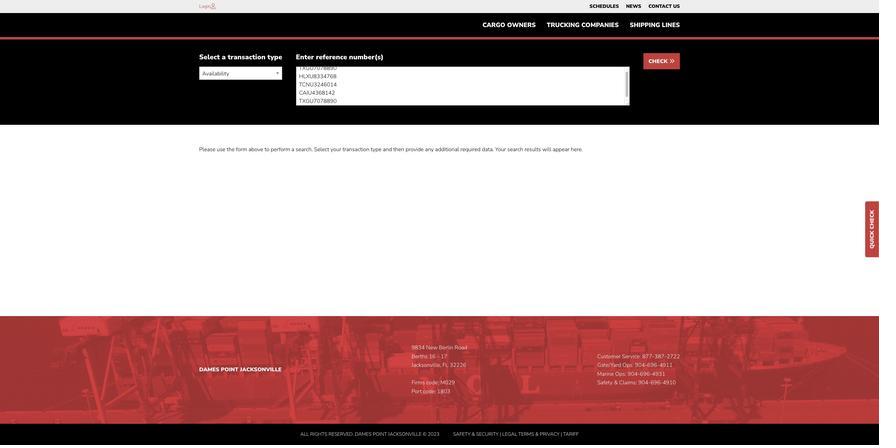 Task type: describe. For each thing, give the bounding box(es) containing it.
2722
[[667, 353, 680, 361]]

0 vertical spatial 696-
[[648, 362, 660, 370]]

search
[[508, 146, 523, 154]]

trucking companies
[[547, 21, 619, 29]]

security
[[476, 432, 499, 438]]

Enter reference number(s) text field
[[296, 67, 630, 106]]

safety & security | legal terms & privacy | tariff
[[453, 432, 579, 438]]

1 vertical spatial ops:
[[616, 371, 627, 379]]

0 horizontal spatial &
[[472, 432, 475, 438]]

angle double right image
[[670, 59, 675, 64]]

provide
[[406, 146, 424, 154]]

select a transaction type
[[199, 53, 282, 62]]

1 horizontal spatial a
[[292, 146, 294, 154]]

quick check
[[869, 210, 876, 249]]

0 vertical spatial dames
[[199, 367, 219, 374]]

privacy
[[540, 432, 560, 438]]

-
[[437, 353, 440, 361]]

new
[[426, 345, 438, 352]]

us
[[674, 3, 680, 10]]

cargo
[[483, 21, 506, 29]]

please use the form above to perform a search. select your transaction type and then provide any additional required data. your search results will appear here.
[[199, 146, 583, 154]]

appear
[[553, 146, 570, 154]]

data.
[[482, 146, 494, 154]]

32226
[[450, 362, 467, 370]]

news
[[626, 3, 642, 10]]

enter
[[296, 53, 314, 62]]

16
[[429, 353, 436, 361]]

all
[[301, 432, 309, 438]]

1 vertical spatial 904-
[[628, 371, 640, 379]]

17
[[441, 353, 448, 361]]

1 vertical spatial jacksonville
[[388, 432, 422, 438]]

0 vertical spatial ops:
[[623, 362, 634, 370]]

1 vertical spatial 696-
[[640, 371, 652, 379]]

dames point jacksonville
[[199, 367, 282, 374]]

1 horizontal spatial type
[[371, 146, 382, 154]]

9834 new berlin road berths 16 - 17 jacksonville, fl 32226
[[412, 345, 468, 370]]

trucking companies link
[[542, 18, 625, 32]]

berths
[[412, 353, 428, 361]]

schedules link
[[590, 2, 619, 11]]

will
[[543, 146, 552, 154]]

legal
[[503, 432, 517, 438]]

shipping lines
[[630, 21, 680, 29]]

terms
[[519, 432, 534, 438]]

©
[[423, 432, 427, 438]]

quick
[[869, 231, 876, 249]]

safety inside customer service: 877-387-2722 gate/yard ops: 904-696-4911 marine ops: 904-696-4931 safety & claims: 904-696-4910
[[598, 380, 613, 387]]

387-
[[655, 353, 667, 361]]

customer
[[598, 353, 621, 361]]

1 vertical spatial safety
[[453, 432, 471, 438]]

results
[[525, 146, 541, 154]]

berlin
[[439, 345, 454, 352]]

4910
[[663, 380, 676, 387]]

additional
[[435, 146, 459, 154]]

contact us
[[649, 3, 680, 10]]

search.
[[296, 146, 313, 154]]

perform
[[271, 146, 290, 154]]

tariff link
[[563, 432, 579, 438]]

tariff
[[563, 432, 579, 438]]

marine
[[598, 371, 614, 379]]

safety & security link
[[453, 432, 499, 438]]

cargo owners link
[[477, 18, 542, 32]]

schedules
[[590, 3, 619, 10]]

the
[[227, 146, 235, 154]]

4931
[[652, 371, 666, 379]]

jacksonville,
[[412, 362, 441, 370]]



Task type: vqa. For each thing, say whether or not it's contained in the screenshot.
search
yes



Task type: locate. For each thing, give the bounding box(es) containing it.
a
[[222, 53, 226, 62], [292, 146, 294, 154]]

reference
[[316, 53, 347, 62]]

& right terms
[[536, 432, 539, 438]]

0 horizontal spatial select
[[199, 53, 220, 62]]

0 vertical spatial jacksonville
[[240, 367, 282, 374]]

2 | from the left
[[561, 432, 562, 438]]

& left security at the right of the page
[[472, 432, 475, 438]]

news link
[[626, 2, 642, 11]]

0 horizontal spatial a
[[222, 53, 226, 62]]

9834
[[412, 345, 425, 352]]

ops: down service:
[[623, 362, 634, 370]]

check inside button
[[649, 58, 670, 65]]

1 horizontal spatial select
[[314, 146, 329, 154]]

904- right claims:
[[639, 380, 651, 387]]

use
[[217, 146, 225, 154]]

contact
[[649, 3, 672, 10]]

port
[[412, 389, 422, 396]]

1 horizontal spatial check
[[869, 210, 876, 230]]

then
[[394, 146, 404, 154]]

shipping
[[630, 21, 660, 29]]

1 | from the left
[[500, 432, 501, 438]]

1 vertical spatial a
[[292, 146, 294, 154]]

number(s)
[[349, 53, 384, 62]]

1 horizontal spatial transaction
[[343, 146, 370, 154]]

above
[[249, 146, 263, 154]]

claims:
[[619, 380, 637, 387]]

all rights reserved. dames point jacksonville © 2023
[[301, 432, 440, 438]]

1 horizontal spatial |
[[561, 432, 562, 438]]

0 horizontal spatial transaction
[[228, 53, 266, 62]]

1 vertical spatial check
[[869, 210, 876, 230]]

type left 'and'
[[371, 146, 382, 154]]

quick check link
[[866, 202, 880, 258]]

0 horizontal spatial point
[[221, 367, 239, 374]]

1803
[[437, 389, 451, 396]]

877-
[[643, 353, 655, 361]]

rights
[[310, 432, 327, 438]]

please
[[199, 146, 216, 154]]

form
[[236, 146, 247, 154]]

1 horizontal spatial safety
[[598, 380, 613, 387]]

4911
[[660, 362, 673, 370]]

1 horizontal spatial dames
[[355, 432, 372, 438]]

0 vertical spatial 904-
[[635, 362, 648, 370]]

safety
[[598, 380, 613, 387], [453, 432, 471, 438]]

customer service: 877-387-2722 gate/yard ops: 904-696-4911 marine ops: 904-696-4931 safety & claims: 904-696-4910
[[598, 353, 680, 387]]

your
[[331, 146, 341, 154]]

code: right the port at the bottom of the page
[[423, 389, 436, 396]]

1 vertical spatial type
[[371, 146, 382, 154]]

1 vertical spatial code:
[[423, 389, 436, 396]]

696-
[[648, 362, 660, 370], [640, 371, 652, 379], [651, 380, 663, 387]]

code: up 1803
[[426, 380, 439, 387]]

| left tariff link
[[561, 432, 562, 438]]

0 vertical spatial point
[[221, 367, 239, 374]]

& left claims:
[[614, 380, 618, 387]]

1 horizontal spatial jacksonville
[[388, 432, 422, 438]]

1 horizontal spatial point
[[373, 432, 387, 438]]

0 vertical spatial type
[[268, 53, 282, 62]]

user image
[[211, 3, 216, 9]]

0 vertical spatial code:
[[426, 380, 439, 387]]

0 horizontal spatial check
[[649, 58, 670, 65]]

cargo owners
[[483, 21, 536, 29]]

check button
[[644, 53, 680, 70]]

2 vertical spatial 696-
[[651, 380, 663, 387]]

transaction
[[228, 53, 266, 62], [343, 146, 370, 154]]

menu bar up shipping at the top right of the page
[[586, 2, 684, 11]]

0 horizontal spatial jacksonville
[[240, 367, 282, 374]]

companies
[[582, 21, 619, 29]]

0 horizontal spatial |
[[500, 432, 501, 438]]

check
[[649, 58, 670, 65], [869, 210, 876, 230]]

0 vertical spatial a
[[222, 53, 226, 62]]

ops: up claims:
[[616, 371, 627, 379]]

1 horizontal spatial &
[[536, 432, 539, 438]]

to
[[265, 146, 270, 154]]

login
[[199, 3, 211, 10]]

|
[[500, 432, 501, 438], [561, 432, 562, 438]]

type left enter
[[268, 53, 282, 62]]

m029
[[441, 380, 455, 387]]

reserved.
[[329, 432, 354, 438]]

904- up claims:
[[628, 371, 640, 379]]

0 vertical spatial check
[[649, 58, 670, 65]]

0 horizontal spatial dames
[[199, 367, 219, 374]]

gate/yard
[[598, 362, 621, 370]]

firms
[[412, 380, 425, 387]]

menu bar down schedules link
[[477, 18, 686, 32]]

2 horizontal spatial &
[[614, 380, 618, 387]]

904- down 877-
[[635, 362, 648, 370]]

footer
[[0, 317, 880, 446]]

1 vertical spatial menu bar
[[477, 18, 686, 32]]

contact us link
[[649, 2, 680, 11]]

1 vertical spatial select
[[314, 146, 329, 154]]

0 vertical spatial safety
[[598, 380, 613, 387]]

0 vertical spatial select
[[199, 53, 220, 62]]

0 horizontal spatial type
[[268, 53, 282, 62]]

road
[[455, 345, 468, 352]]

enter reference number(s)
[[296, 53, 384, 62]]

service:
[[622, 353, 641, 361]]

owners
[[507, 21, 536, 29]]

trucking
[[547, 21, 580, 29]]

login link
[[199, 3, 211, 10]]

1 vertical spatial dames
[[355, 432, 372, 438]]

type
[[268, 53, 282, 62], [371, 146, 382, 154]]

1 vertical spatial transaction
[[343, 146, 370, 154]]

0 vertical spatial transaction
[[228, 53, 266, 62]]

2023
[[428, 432, 440, 438]]

select
[[199, 53, 220, 62], [314, 146, 329, 154]]

legal terms & privacy link
[[503, 432, 560, 438]]

lines
[[662, 21, 680, 29]]

&
[[614, 380, 618, 387], [472, 432, 475, 438], [536, 432, 539, 438]]

any
[[425, 146, 434, 154]]

safety left security at the right of the page
[[453, 432, 471, 438]]

shipping lines link
[[625, 18, 686, 32]]

firms code:  m029 port code:  1803
[[412, 380, 455, 396]]

jacksonville
[[240, 367, 282, 374], [388, 432, 422, 438]]

2 vertical spatial 904-
[[639, 380, 651, 387]]

your
[[496, 146, 506, 154]]

required
[[461, 146, 481, 154]]

menu bar containing schedules
[[586, 2, 684, 11]]

footer containing 9834 new berlin road
[[0, 317, 880, 446]]

here.
[[571, 146, 583, 154]]

menu bar containing cargo owners
[[477, 18, 686, 32]]

fl
[[443, 362, 449, 370]]

point
[[221, 367, 239, 374], [373, 432, 387, 438]]

0 horizontal spatial safety
[[453, 432, 471, 438]]

ops:
[[623, 362, 634, 370], [616, 371, 627, 379]]

1 vertical spatial point
[[373, 432, 387, 438]]

& inside customer service: 877-387-2722 gate/yard ops: 904-696-4911 marine ops: 904-696-4931 safety & claims: 904-696-4910
[[614, 380, 618, 387]]

menu bar
[[586, 2, 684, 11], [477, 18, 686, 32]]

| left legal
[[500, 432, 501, 438]]

dames
[[199, 367, 219, 374], [355, 432, 372, 438]]

and
[[383, 146, 392, 154]]

safety down marine
[[598, 380, 613, 387]]

0 vertical spatial menu bar
[[586, 2, 684, 11]]



